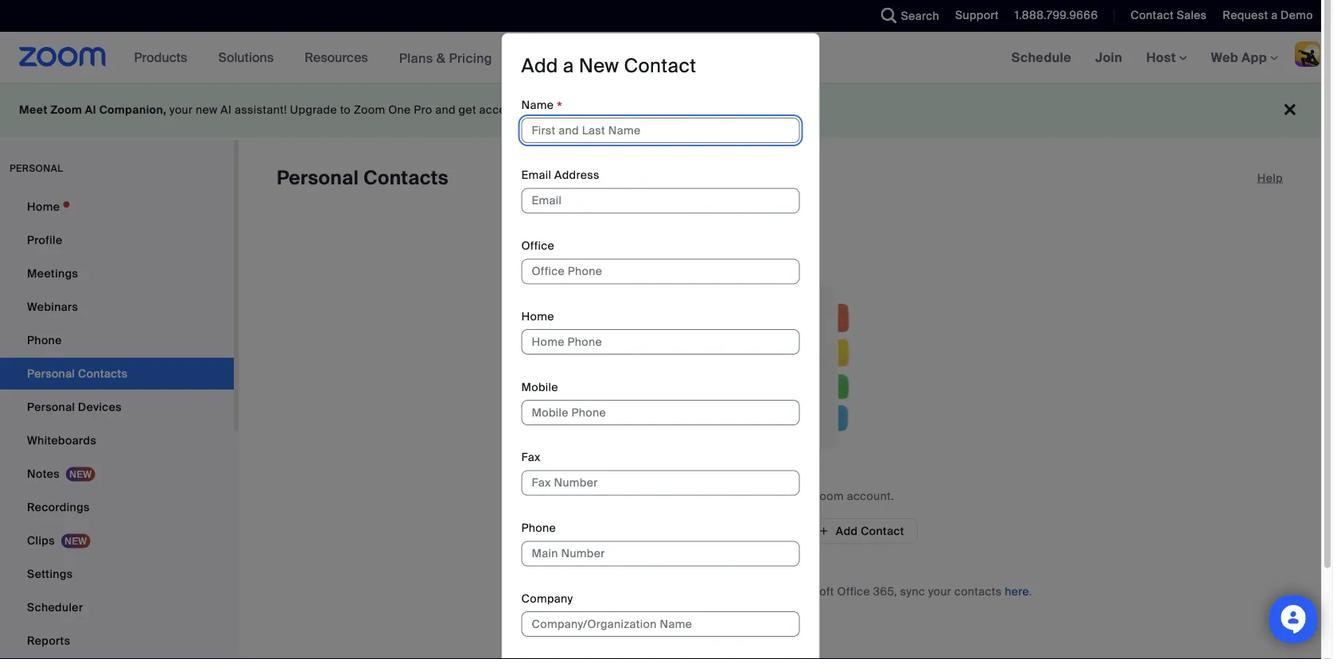 Task type: vqa. For each thing, say whether or not it's contained in the screenshot.
PHONE in the Personal Menu menu
yes



Task type: describe. For each thing, give the bounding box(es) containing it.
meetings navigation
[[1000, 32, 1334, 84]]

request a demo
[[1224, 8, 1314, 23]]

support
[[956, 8, 999, 23]]

email address
[[522, 168, 600, 183]]

plans
[[399, 50, 433, 66]]

a for add
[[563, 53, 574, 78]]

new
[[579, 53, 619, 78]]

notes
[[27, 467, 60, 482]]

2 ai from the left
[[221, 103, 232, 117]]

contacts
[[364, 166, 449, 191]]

phone inside personal menu menu
[[27, 333, 62, 348]]

meetings link
[[0, 258, 234, 290]]

no
[[666, 489, 682, 504]]

reports link
[[0, 626, 234, 657]]

additional
[[645, 103, 699, 117]]

schedule link
[[1000, 32, 1084, 83]]

1 vertical spatial and
[[760, 585, 780, 599]]

exchange,
[[700, 585, 757, 599]]

address
[[555, 168, 600, 183]]

0 vertical spatial contact
[[1131, 8, 1175, 23]]

1 vertical spatial contacts
[[955, 585, 1002, 599]]

personal
[[10, 162, 63, 175]]

meet zoom ai companion, footer
[[0, 83, 1322, 138]]

a for request
[[1272, 8, 1278, 23]]

1 microsoft from the left
[[646, 585, 697, 599]]

today
[[783, 103, 814, 117]]

import from csv file button
[[642, 519, 799, 544]]

join
[[1096, 49, 1123, 66]]

Office Phone text field
[[522, 259, 800, 284]]

plans & pricing
[[399, 50, 493, 66]]

help
[[1258, 171, 1284, 185]]

personal for personal contacts
[[277, 166, 359, 191]]

whiteboards
[[27, 433, 96, 448]]

1.888.799.9666
[[1015, 8, 1099, 23]]

notes link
[[0, 458, 234, 490]]

cost.
[[702, 103, 729, 117]]

csv
[[740, 524, 764, 539]]

assistant!
[[235, 103, 287, 117]]

Mobile text field
[[522, 400, 800, 426]]

phone inside the add a new contact dialog
[[522, 521, 556, 536]]

calendar,
[[591, 585, 643, 599]]

add for add contact
[[836, 524, 858, 539]]

Email Address text field
[[522, 188, 800, 214]]

request
[[1224, 8, 1269, 23]]

add a new contact
[[522, 53, 697, 78]]

for
[[528, 585, 546, 599]]

1.888.799.9666 button up schedule link at right top
[[1015, 8, 1099, 23]]

contact sales
[[1131, 8, 1208, 23]]

whiteboards link
[[0, 425, 234, 457]]

Company text field
[[522, 612, 800, 638]]

&
[[437, 50, 446, 66]]

your for companion,
[[170, 103, 193, 117]]

schedule
[[1012, 49, 1072, 66]]

and inside the meet zoom ai companion, footer
[[435, 103, 456, 117]]

2 horizontal spatial zoom
[[813, 489, 844, 504]]

banner containing schedule
[[0, 32, 1334, 84]]

help link
[[1258, 166, 1284, 191]]

get
[[459, 103, 477, 117]]

0 horizontal spatial zoom
[[51, 103, 82, 117]]

join link
[[1084, 32, 1135, 83]]

contact sales link up join
[[1119, 0, 1212, 32]]

access
[[480, 103, 519, 117]]

profile link
[[0, 224, 234, 256]]

here
[[1005, 585, 1030, 599]]

home inside personal menu menu
[[27, 199, 60, 214]]

1 ai from the left
[[85, 103, 96, 117]]

phone link
[[0, 325, 234, 357]]

add image
[[655, 524, 666, 540]]

meetings
[[27, 266, 78, 281]]

1.888.799.9666 button up schedule
[[1003, 0, 1103, 32]]

First and Last Name text field
[[522, 118, 800, 143]]

.
[[1030, 585, 1033, 599]]

3 ai from the left
[[535, 103, 546, 117]]

2 upgrade from the left
[[732, 103, 780, 117]]

add a new contact dialog
[[502, 33, 820, 660]]

demo
[[1281, 8, 1314, 23]]

scheduler link
[[0, 592, 234, 624]]

reports
[[27, 634, 70, 649]]

settings link
[[0, 559, 234, 591]]

add contact button
[[805, 519, 918, 544]]

recordings
[[27, 500, 90, 515]]

personal contacts
[[277, 166, 449, 191]]

0 horizontal spatial to
[[340, 103, 351, 117]]

Phone text field
[[522, 541, 800, 567]]



Task type: locate. For each thing, give the bounding box(es) containing it.
ai
[[85, 103, 96, 117], [221, 103, 232, 117], [535, 103, 546, 117]]

settings
[[27, 567, 73, 582]]

0 horizontal spatial add
[[522, 53, 558, 78]]

1 horizontal spatial office
[[838, 585, 871, 599]]

webinars link
[[0, 291, 234, 323]]

clips link
[[0, 525, 234, 557]]

add inside dialog
[[522, 53, 558, 78]]

a left demo
[[1272, 8, 1278, 23]]

and
[[435, 103, 456, 117], [760, 585, 780, 599]]

contact
[[1131, 8, 1175, 23], [624, 53, 697, 78], [861, 524, 905, 539]]

import from csv file
[[673, 524, 786, 539]]

*
[[557, 98, 563, 116]]

google
[[549, 585, 588, 599]]

phone up for
[[522, 521, 556, 536]]

pro
[[414, 103, 433, 117]]

2 horizontal spatial your
[[929, 585, 952, 599]]

clips
[[27, 534, 55, 548]]

contact left sales
[[1131, 8, 1175, 23]]

one
[[389, 103, 411, 117]]

to right the added
[[773, 489, 784, 504]]

your for to
[[787, 489, 810, 504]]

1 horizontal spatial microsoft
[[783, 585, 835, 599]]

1 horizontal spatial zoom
[[354, 103, 386, 117]]

0 vertical spatial add
[[522, 53, 558, 78]]

request a demo link
[[1212, 0, 1334, 32], [1224, 8, 1314, 23]]

0 vertical spatial your
[[170, 103, 193, 117]]

sales
[[1177, 8, 1208, 23]]

mobile
[[522, 380, 559, 395]]

1 horizontal spatial phone
[[522, 521, 556, 536]]

scheduler
[[27, 600, 83, 615]]

365,
[[874, 585, 898, 599]]

add right add icon
[[836, 524, 858, 539]]

office left 365,
[[838, 585, 871, 599]]

1 horizontal spatial ai
[[221, 103, 232, 117]]

add image
[[819, 524, 830, 539]]

contact up the meet zoom ai companion, footer
[[624, 53, 697, 78]]

1 upgrade from the left
[[290, 103, 337, 117]]

new
[[196, 103, 218, 117]]

1 horizontal spatial contact
[[861, 524, 905, 539]]

add up name
[[522, 53, 558, 78]]

no
[[629, 103, 642, 117]]

Fax text field
[[522, 471, 800, 496]]

1 horizontal spatial contacts
[[955, 585, 1002, 599]]

ai left *
[[535, 103, 546, 117]]

0 horizontal spatial office
[[522, 239, 555, 253]]

your right the sync
[[929, 585, 952, 599]]

plans & pricing link
[[399, 50, 493, 66], [399, 50, 493, 66]]

recordings link
[[0, 492, 234, 524]]

from
[[712, 524, 737, 539]]

0 horizontal spatial contact
[[624, 53, 697, 78]]

0 horizontal spatial your
[[170, 103, 193, 117]]

0 horizontal spatial home
[[27, 199, 60, 214]]

1 horizontal spatial your
[[787, 489, 810, 504]]

add inside button
[[836, 524, 858, 539]]

office
[[522, 239, 555, 253], [838, 585, 871, 599]]

ai right "new"
[[221, 103, 232, 117]]

2 vertical spatial your
[[929, 585, 952, 599]]

contact sales link up 'meetings' navigation
[[1131, 8, 1208, 23]]

0 horizontal spatial personal
[[27, 400, 75, 415]]

ai left companion,
[[85, 103, 96, 117]]

fax
[[522, 451, 541, 465]]

0 horizontal spatial microsoft
[[646, 585, 697, 599]]

contact inside button
[[861, 524, 905, 539]]

0 horizontal spatial contacts
[[685, 489, 732, 504]]

profile
[[27, 233, 62, 248]]

import
[[673, 524, 709, 539]]

zoom right meet
[[51, 103, 82, 117]]

add
[[522, 53, 558, 78], [836, 524, 858, 539]]

email
[[522, 168, 552, 183]]

contacts right no
[[685, 489, 732, 504]]

0 vertical spatial a
[[1272, 8, 1278, 23]]

name *
[[522, 97, 563, 116]]

pricing
[[449, 50, 493, 66]]

banner
[[0, 32, 1334, 84]]

2 vertical spatial contact
[[861, 524, 905, 539]]

add contact
[[836, 524, 905, 539]]

0 horizontal spatial upgrade
[[290, 103, 337, 117]]

0 vertical spatial and
[[435, 103, 456, 117]]

product information navigation
[[122, 32, 504, 84]]

contact down account.
[[861, 524, 905, 539]]

1 horizontal spatial personal
[[277, 166, 359, 191]]

zoom left one
[[354, 103, 386, 117]]

zoom logo image
[[19, 47, 106, 67]]

sync
[[901, 585, 926, 599]]

contacts
[[685, 489, 732, 504], [955, 585, 1002, 599]]

upgrade
[[290, 103, 337, 117], [732, 103, 780, 117]]

1 vertical spatial phone
[[522, 521, 556, 536]]

personal for personal devices
[[27, 400, 75, 415]]

contact inside dialog
[[624, 53, 697, 78]]

to right access
[[522, 103, 532, 117]]

1 vertical spatial home
[[522, 309, 555, 324]]

companion
[[549, 103, 612, 117]]

home up profile
[[27, 199, 60, 214]]

support link
[[944, 0, 1003, 32], [956, 8, 999, 23]]

2 microsoft from the left
[[783, 585, 835, 599]]

a inside dialog
[[563, 53, 574, 78]]

webinars
[[27, 300, 78, 314]]

0 horizontal spatial a
[[563, 53, 574, 78]]

your inside the meet zoom ai companion, footer
[[170, 103, 193, 117]]

your
[[170, 103, 193, 117], [787, 489, 810, 504], [929, 585, 952, 599]]

a left new
[[563, 53, 574, 78]]

account.
[[847, 489, 895, 504]]

1 horizontal spatial add
[[836, 524, 858, 539]]

1 horizontal spatial a
[[1272, 8, 1278, 23]]

company
[[522, 592, 573, 607]]

phone
[[27, 333, 62, 348], [522, 521, 556, 536]]

and right exchange,
[[760, 585, 780, 599]]

microsoft
[[646, 585, 697, 599], [783, 585, 835, 599]]

personal devices
[[27, 400, 122, 415]]

0 vertical spatial phone
[[27, 333, 62, 348]]

your left "new"
[[170, 103, 193, 117]]

home link
[[0, 191, 234, 223]]

to left one
[[340, 103, 351, 117]]

microsoft down add icon
[[783, 585, 835, 599]]

phone down webinars
[[27, 333, 62, 348]]

microsoft up the company text field
[[646, 585, 697, 599]]

name
[[522, 97, 554, 112]]

0 vertical spatial contacts
[[685, 489, 732, 504]]

personal
[[277, 166, 359, 191], [27, 400, 75, 415]]

home
[[27, 199, 60, 214], [522, 309, 555, 324]]

1.888.799.9666 button
[[1003, 0, 1103, 32], [1015, 8, 1099, 23]]

zoom
[[51, 103, 82, 117], [354, 103, 386, 117], [813, 489, 844, 504]]

home up mobile
[[522, 309, 555, 324]]

zoom up add icon
[[813, 489, 844, 504]]

no contacts added to your zoom account.
[[666, 489, 895, 504]]

added
[[735, 489, 770, 504]]

devices
[[78, 400, 122, 415]]

1 vertical spatial your
[[787, 489, 810, 504]]

1 vertical spatial contact
[[624, 53, 697, 78]]

0 vertical spatial office
[[522, 239, 555, 253]]

add for add a new contact
[[522, 53, 558, 78]]

for google calendar, microsoft exchange, and microsoft office 365, sync your contacts here .
[[528, 585, 1033, 599]]

meet zoom ai companion, your new ai assistant! upgrade to zoom one pro and get access to ai companion at no additional cost. upgrade today
[[19, 103, 814, 117]]

a
[[1272, 8, 1278, 23], [563, 53, 574, 78]]

0 vertical spatial personal
[[277, 166, 359, 191]]

personal devices link
[[0, 392, 234, 423]]

companion,
[[99, 103, 167, 117]]

contacts left here link
[[955, 585, 1002, 599]]

upgrade down product information navigation
[[290, 103, 337, 117]]

at
[[615, 103, 626, 117]]

upgrade right cost.
[[732, 103, 780, 117]]

1 horizontal spatial upgrade
[[732, 103, 780, 117]]

0 horizontal spatial and
[[435, 103, 456, 117]]

meet
[[19, 103, 48, 117]]

1 vertical spatial a
[[563, 53, 574, 78]]

here link
[[1005, 585, 1030, 599]]

file
[[767, 524, 786, 539]]

home inside the add a new contact dialog
[[522, 309, 555, 324]]

2 horizontal spatial ai
[[535, 103, 546, 117]]

0 horizontal spatial phone
[[27, 333, 62, 348]]

2 horizontal spatial contact
[[1131, 8, 1175, 23]]

1 horizontal spatial and
[[760, 585, 780, 599]]

2 horizontal spatial to
[[773, 489, 784, 504]]

0 horizontal spatial ai
[[85, 103, 96, 117]]

1 horizontal spatial to
[[522, 103, 532, 117]]

1 vertical spatial personal
[[27, 400, 75, 415]]

office down email
[[522, 239, 555, 253]]

office inside the add a new contact dialog
[[522, 239, 555, 253]]

1 vertical spatial office
[[838, 585, 871, 599]]

0 vertical spatial home
[[27, 199, 60, 214]]

contact sales link
[[1119, 0, 1212, 32], [1131, 8, 1208, 23]]

and left 'get'
[[435, 103, 456, 117]]

upgrade today link
[[732, 103, 814, 117]]

your right the added
[[787, 489, 810, 504]]

personal menu menu
[[0, 191, 234, 659]]

1 horizontal spatial home
[[522, 309, 555, 324]]

personal inside menu
[[27, 400, 75, 415]]

1 vertical spatial add
[[836, 524, 858, 539]]

Home text field
[[522, 330, 800, 355]]



